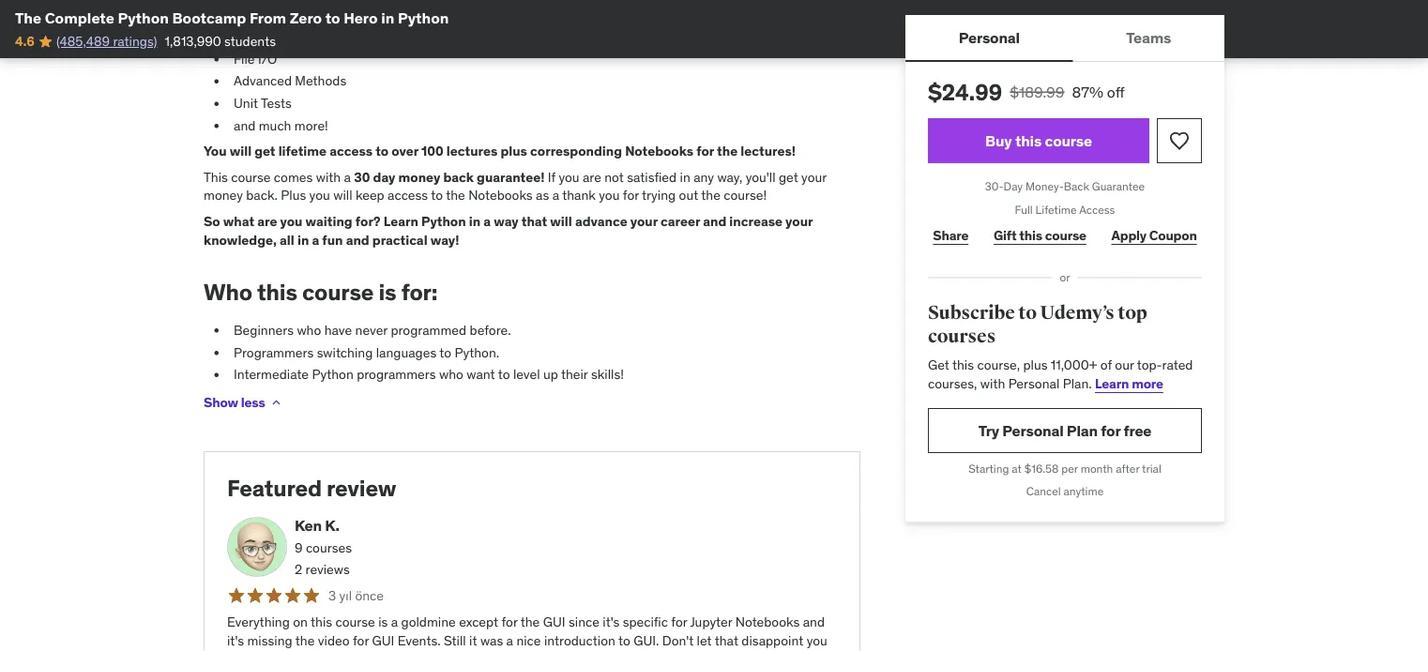 Task type: locate. For each thing, give the bounding box(es) containing it.
you up 'all'
[[280, 213, 303, 230]]

0 vertical spatial access
[[330, 143, 373, 160]]

will down the 'thank'
[[550, 213, 572, 230]]

and right career
[[703, 213, 727, 230]]

9
[[295, 540, 303, 557]]

money down the 'this'
[[204, 187, 243, 204]]

1 vertical spatial it's
[[227, 633, 244, 649]]

1,813,990
[[165, 33, 221, 50]]

learn
[[384, 213, 419, 230], [1096, 375, 1130, 392]]

unit
[[234, 95, 258, 112]]

this
[[275, 651, 304, 652]]

0 horizontal spatial it
[[469, 633, 477, 649]]

who this course is for:
[[204, 279, 438, 307]]

1 horizontal spatial who
[[439, 367, 464, 383]]

have up switching
[[325, 322, 352, 339]]

k.
[[325, 517, 340, 536]]

top-
[[1138, 357, 1163, 374]]

0 vertical spatial personal
[[959, 28, 1020, 47]]

0 horizontal spatial access
[[330, 143, 373, 160]]

notebooks down guarantee!
[[469, 187, 533, 204]]

for up the must
[[353, 633, 369, 649]]

will right you
[[230, 143, 252, 160]]

full
[[1015, 202, 1033, 217]]

waiting
[[306, 213, 353, 230]]

1 vertical spatial money
[[204, 187, 243, 204]]

2 is from the top
[[378, 614, 388, 631]]

plan.
[[1063, 375, 1092, 392]]

0 vertical spatial is
[[379, 279, 397, 307]]

share button
[[928, 217, 974, 255]]

for up was
[[502, 614, 518, 631]]

access up 30
[[330, 143, 373, 160]]

already
[[506, 651, 548, 652]]

0 vertical spatial will
[[230, 143, 252, 160]]

lifetime
[[1036, 202, 1077, 217]]

0 vertical spatial have
[[325, 322, 352, 339]]

to down 100
[[431, 187, 443, 204]]

with down course, at the bottom of page
[[981, 375, 1006, 392]]

this right on
[[311, 614, 332, 631]]

with left 30
[[316, 169, 341, 186]]

30-day money-back guarantee full lifetime access
[[986, 179, 1146, 217]]

who left want
[[439, 367, 464, 383]]

personal down course, at the bottom of page
[[1009, 375, 1060, 392]]

for inside 'inheritance polymorphism file i/o advanced methods unit tests and much more! you will get lifetime access to over 100 lectures plus corresponding notebooks for the lectures!'
[[697, 143, 714, 160]]

specific
[[623, 614, 668, 631]]

0 vertical spatial money
[[399, 169, 441, 186]]

and down disappoint
[[734, 651, 756, 652]]

that up people
[[715, 633, 739, 649]]

to left over
[[376, 143, 389, 160]]

0 horizontal spatial plus
[[501, 143, 528, 160]]

1 vertical spatial courses
[[306, 540, 352, 557]]

0 horizontal spatial with
[[316, 169, 341, 186]]

access inside 'inheritance polymorphism file i/o advanced methods unit tests and much more! you will get lifetime access to over 100 lectures plus corresponding notebooks for the lectures!'
[[330, 143, 373, 160]]

0 horizontal spatial are
[[257, 213, 277, 230]]

this up courses,
[[953, 357, 975, 374]]

beginners
[[234, 322, 294, 339]]

this inside get this course, plus 11,000+ of our top-rated courses, with personal plan.
[[953, 357, 975, 374]]

1 vertical spatial it
[[640, 651, 648, 652]]

0 vertical spatial are
[[583, 169, 602, 186]]

2 horizontal spatial will
[[550, 213, 572, 230]]

wishlist image
[[1169, 130, 1191, 152]]

0 vertical spatial get
[[255, 143, 276, 160]]

way,
[[718, 169, 743, 186]]

this for gift
[[1020, 227, 1043, 244]]

teams button
[[1074, 15, 1225, 60]]

if you are not satisfied in any way, you'll get your money back. plus you will keep access to the notebooks as a thank you for trying out the course!
[[204, 169, 827, 204]]

course!
[[724, 187, 767, 204]]

nice
[[517, 633, 541, 649]]

that down as
[[522, 213, 548, 230]]

is inside everything on this course is a goldmine except for the gui since it's specific for jupyter notebooks and it's missing the video for gui events. still it was a nice introduction to gui. don't let that disappoint you though. this is a must have course. i have already recommended it to few people and always wil
[[378, 614, 388, 631]]

is up have
[[378, 614, 388, 631]]

level
[[513, 367, 540, 383]]

python right hero
[[398, 8, 449, 27]]

you
[[559, 169, 580, 186], [309, 187, 330, 204], [599, 187, 620, 204], [280, 213, 303, 230], [807, 633, 828, 649]]

python down switching
[[312, 367, 354, 383]]

the inside 'inheritance polymorphism file i/o advanced methods unit tests and much more! you will get lifetime access to over 100 lectures plus corresponding notebooks for the lectures!'
[[717, 143, 738, 160]]

1 vertical spatial get
[[779, 169, 799, 186]]

0 horizontal spatial money
[[204, 187, 243, 204]]

have down was
[[475, 651, 503, 652]]

2 vertical spatial will
[[550, 213, 572, 230]]

programmers
[[234, 344, 314, 361]]

course up back.
[[231, 169, 271, 186]]

courses down 'subscribe' on the right top of the page
[[928, 325, 996, 348]]

plus right course, at the bottom of page
[[1024, 357, 1048, 374]]

this right gift
[[1020, 227, 1043, 244]]

course for who this course is for:
[[302, 279, 374, 307]]

1 horizontal spatial that
[[715, 633, 739, 649]]

1 horizontal spatial gui
[[543, 614, 566, 631]]

plus inside get this course, plus 11,000+ of our top-rated courses, with personal plan.
[[1024, 357, 1048, 374]]

review
[[327, 475, 396, 503]]

so
[[204, 213, 220, 230]]

it down gui.
[[640, 651, 648, 652]]

the
[[717, 143, 738, 160], [446, 187, 465, 204], [702, 187, 721, 204], [521, 614, 540, 631], [296, 633, 315, 649]]

ken
[[295, 517, 322, 536]]

$16.58
[[1025, 461, 1059, 476]]

0 vertical spatial gui
[[543, 614, 566, 631]]

money down 100
[[399, 169, 441, 186]]

people
[[690, 651, 730, 652]]

lifetime
[[278, 143, 327, 160]]

learn more link
[[1096, 375, 1164, 392]]

1 horizontal spatial get
[[779, 169, 799, 186]]

1 horizontal spatial are
[[583, 169, 602, 186]]

our
[[1116, 357, 1135, 374]]

python up way!
[[422, 213, 466, 230]]

0 horizontal spatial that
[[522, 213, 548, 230]]

0 horizontal spatial learn
[[384, 213, 419, 230]]

subscribe
[[928, 301, 1016, 324]]

notebooks up disappoint
[[736, 614, 800, 631]]

you right disappoint
[[807, 633, 828, 649]]

30
[[354, 169, 370, 186]]

0 vertical spatial that
[[522, 213, 548, 230]]

lectures
[[447, 143, 498, 160]]

course up the never
[[302, 279, 374, 307]]

for up any
[[697, 143, 714, 160]]

intermediate
[[234, 367, 309, 383]]

this inside everything on this course is a goldmine except for the gui since it's specific for jupyter notebooks and it's missing the video for gui events. still it was a nice introduction to gui. don't let that disappoint you though. this is a must have course. i have already recommended it to few people and always wil
[[311, 614, 332, 631]]

course
[[1045, 131, 1093, 150], [231, 169, 271, 186], [1046, 227, 1087, 244], [302, 279, 374, 307], [336, 614, 375, 631]]

yıl
[[339, 588, 352, 605]]

0 horizontal spatial notebooks
[[469, 187, 533, 204]]

1 vertical spatial that
[[715, 633, 739, 649]]

is
[[307, 651, 319, 652]]

1 horizontal spatial plus
[[1024, 357, 1048, 374]]

python inside so what are you waiting for? learn python in a way that will advance your career and increase your knowledge, all in a fun and practical way!
[[422, 213, 466, 230]]

this up beginners
[[257, 279, 297, 307]]

the up the nice
[[521, 614, 540, 631]]

get right you'll
[[779, 169, 799, 186]]

off
[[1108, 82, 1125, 101]]

0 vertical spatial learn
[[384, 213, 419, 230]]

apply
[[1112, 227, 1147, 244]]

with inside get this course, plus 11,000+ of our top-rated courses, with personal plan.
[[981, 375, 1006, 392]]

inheritance
[[234, 6, 300, 23]]

your right you'll
[[802, 169, 827, 186]]

learn up practical
[[384, 213, 419, 230]]

this
[[204, 169, 228, 186]]

1 vertical spatial are
[[257, 213, 277, 230]]

you inside everything on this course is a goldmine except for the gui since it's specific for jupyter notebooks and it's missing the video for gui events. still it was a nice introduction to gui. don't let that disappoint you though. this is a must have course. i have already recommended it to few people and always wil
[[807, 633, 828, 649]]

more
[[1132, 375, 1164, 392]]

1 horizontal spatial notebooks
[[625, 143, 694, 160]]

courses up reviews
[[306, 540, 352, 557]]

python up the ratings)
[[118, 8, 169, 27]]

course inside "button"
[[1045, 131, 1093, 150]]

0 horizontal spatial who
[[297, 322, 321, 339]]

courses inside subscribe to udemy's top courses
[[928, 325, 996, 348]]

it up i
[[469, 633, 477, 649]]

1 vertical spatial have
[[475, 651, 503, 652]]

this inside "button"
[[1016, 131, 1042, 150]]

to down gui.
[[651, 651, 663, 652]]

video
[[318, 633, 350, 649]]

to inside if you are not satisfied in any way, you'll get your money back. plus you will keep access to the notebooks as a thank you for trying out the course!
[[431, 187, 443, 204]]

1 horizontal spatial learn
[[1096, 375, 1130, 392]]

for up don't
[[672, 614, 688, 631]]

1 horizontal spatial will
[[333, 187, 353, 204]]

0 horizontal spatial have
[[325, 322, 352, 339]]

1 vertical spatial personal
[[1009, 375, 1060, 392]]

1 vertical spatial notebooks
[[469, 187, 533, 204]]

tab list
[[906, 15, 1225, 62]]

personal button
[[906, 15, 1074, 60]]

personal up the $16.58
[[1003, 421, 1064, 440]]

1 horizontal spatial have
[[475, 651, 503, 652]]

subscribe to udemy's top courses
[[928, 301, 1148, 348]]

free
[[1124, 421, 1152, 440]]

1 vertical spatial gui
[[372, 633, 395, 649]]

guarantee!
[[477, 169, 545, 186]]

comes
[[274, 169, 313, 186]]

who down 'who this course is for:'
[[297, 322, 321, 339]]

are left the not on the left
[[583, 169, 602, 186]]

0 vertical spatial who
[[297, 322, 321, 339]]

to left 'level'
[[498, 367, 510, 383]]

goldmine
[[401, 614, 456, 631]]

learn down of
[[1096, 375, 1130, 392]]

0 horizontal spatial courses
[[306, 540, 352, 557]]

up
[[543, 367, 558, 383]]

courses inside the ken k. 9 courses 2 reviews
[[306, 540, 352, 557]]

who
[[297, 322, 321, 339], [439, 367, 464, 383]]

much
[[259, 117, 291, 134]]

1 vertical spatial plus
[[1024, 357, 1048, 374]]

the down "back"
[[446, 187, 465, 204]]

personal up $24.99
[[959, 28, 1020, 47]]

and down for?
[[346, 232, 370, 249]]

1 vertical spatial will
[[333, 187, 353, 204]]

it's up though.
[[227, 633, 244, 649]]

1 horizontal spatial money
[[399, 169, 441, 186]]

0 horizontal spatial get
[[255, 143, 276, 160]]

to left udemy's
[[1019, 301, 1037, 324]]

get
[[928, 357, 950, 374]]

course down the 3 yıl önce
[[336, 614, 375, 631]]

will for unit
[[230, 143, 252, 160]]

as
[[536, 187, 549, 204]]

to right zero
[[325, 8, 340, 27]]

you right if
[[559, 169, 580, 186]]

will inside if you are not satisfied in any way, you'll get your money back. plus you will keep access to the notebooks as a thank you for trying out the course!
[[333, 187, 353, 204]]

0 horizontal spatial will
[[230, 143, 252, 160]]

a inside if you are not satisfied in any way, you'll get your money back. plus you will keep access to the notebooks as a thank you for trying out the course!
[[553, 187, 560, 204]]

0 horizontal spatial it's
[[227, 633, 244, 649]]

this right buy
[[1016, 131, 1042, 150]]

are inside so what are you waiting for? learn python in a way that will advance your career and increase your knowledge, all in a fun and practical way!
[[257, 213, 277, 230]]

for left free
[[1101, 421, 1121, 440]]

gift
[[994, 227, 1017, 244]]

course,
[[978, 357, 1021, 374]]

you
[[204, 143, 227, 160]]

your right "increase"
[[786, 213, 813, 230]]

in left any
[[680, 169, 691, 186]]

will inside 'inheritance polymorphism file i/o advanced methods unit tests and much more! you will get lifetime access to over 100 lectures plus corresponding notebooks for the lectures!'
[[230, 143, 252, 160]]

beginners who have never programmed before. programmers switching languages to python. intermediate python programmers who want to level up their skills!
[[234, 322, 624, 383]]

except
[[459, 614, 499, 631]]

and down the unit
[[234, 117, 256, 134]]

1 horizontal spatial with
[[981, 375, 1006, 392]]

you down the not on the left
[[599, 187, 620, 204]]

notebooks
[[625, 143, 694, 160], [469, 187, 533, 204], [736, 614, 800, 631]]

1 vertical spatial is
[[378, 614, 388, 631]]

since
[[569, 614, 600, 631]]

30-
[[986, 179, 1004, 193]]

programmed
[[391, 322, 467, 339]]

and inside 'inheritance polymorphism file i/o advanced methods unit tests and much more! you will get lifetime access to over 100 lectures plus corresponding notebooks for the lectures!'
[[234, 117, 256, 134]]

access down day
[[388, 187, 428, 204]]

1 vertical spatial learn
[[1096, 375, 1130, 392]]

will for learn
[[550, 213, 572, 230]]

0 vertical spatial it's
[[603, 614, 620, 631]]

course down lifetime
[[1046, 227, 1087, 244]]

2 vertical spatial notebooks
[[736, 614, 800, 631]]

are down back.
[[257, 213, 277, 230]]

get down "much"
[[255, 143, 276, 160]]

for?
[[356, 213, 381, 230]]

and up disappoint
[[803, 614, 825, 631]]

for down the not on the left
[[623, 187, 639, 204]]

gui left since
[[543, 614, 566, 631]]

back.
[[246, 187, 278, 204]]

after
[[1116, 461, 1140, 476]]

your down trying
[[631, 213, 658, 230]]

zero
[[290, 8, 322, 27]]

skills!
[[591, 367, 624, 383]]

0 vertical spatial courses
[[928, 325, 996, 348]]

on
[[293, 614, 308, 631]]

are inside if you are not satisfied in any way, you'll get your money back. plus you will keep access to the notebooks as a thank you for trying out the course!
[[583, 169, 602, 186]]

1 vertical spatial access
[[388, 187, 428, 204]]

it's right since
[[603, 614, 620, 631]]

back
[[444, 169, 474, 186]]

plus up guarantee!
[[501, 143, 528, 160]]

i
[[468, 651, 472, 652]]

a right as
[[553, 187, 560, 204]]

access inside if you are not satisfied in any way, you'll get your money back. plus you will keep access to the notebooks as a thank you for trying out the course!
[[388, 187, 428, 204]]

1 vertical spatial with
[[981, 375, 1006, 392]]

0 vertical spatial notebooks
[[625, 143, 694, 160]]

per
[[1062, 461, 1079, 476]]

way
[[494, 213, 519, 230]]

xsmall image
[[269, 396, 284, 411]]

notebooks up satisfied on the left top of the page
[[625, 143, 694, 160]]

will inside so what are you waiting for? learn python in a way that will advance your career and increase your knowledge, all in a fun and practical way!
[[550, 213, 572, 230]]

gui up have
[[372, 633, 395, 649]]

course up back
[[1045, 131, 1093, 150]]

1 horizontal spatial access
[[388, 187, 428, 204]]

gui
[[543, 614, 566, 631], [372, 633, 395, 649]]

0 vertical spatial plus
[[501, 143, 528, 160]]

1 horizontal spatial courses
[[928, 325, 996, 348]]

get inside 'inheritance polymorphism file i/o advanced methods unit tests and much more! you will get lifetime access to over 100 lectures plus corresponding notebooks for the lectures!'
[[255, 143, 276, 160]]

this for who
[[257, 279, 297, 307]]

is left for:
[[379, 279, 397, 307]]

buy this course
[[986, 131, 1093, 150]]

1 is from the top
[[379, 279, 397, 307]]

is
[[379, 279, 397, 307], [378, 614, 388, 631]]

course.
[[409, 651, 465, 652]]

will left keep
[[333, 187, 353, 204]]

that inside so what are you waiting for? learn python in a way that will advance your career and increase your knowledge, all in a fun and practical way!
[[522, 213, 548, 230]]

the up way,
[[717, 143, 738, 160]]

courses
[[928, 325, 996, 348], [306, 540, 352, 557]]

have inside beginners who have never programmed before. programmers switching languages to python. intermediate python programmers who want to level up their skills!
[[325, 322, 352, 339]]

a
[[344, 169, 351, 186], [553, 187, 560, 204], [484, 213, 491, 230], [312, 232, 319, 249], [391, 614, 398, 631], [507, 633, 514, 649]]

2 horizontal spatial notebooks
[[736, 614, 800, 631]]

trial
[[1143, 461, 1162, 476]]

events.
[[398, 633, 441, 649]]

featured review
[[227, 475, 396, 503]]



Task type: vqa. For each thing, say whether or not it's contained in the screenshot.
thank
yes



Task type: describe. For each thing, give the bounding box(es) containing it.
in left way at the top left
[[469, 213, 481, 230]]

bootcamp
[[172, 8, 246, 27]]

in right 'all'
[[298, 232, 309, 249]]

a right was
[[507, 633, 514, 649]]

recommended
[[552, 651, 637, 652]]

0 vertical spatial with
[[316, 169, 341, 186]]

1 horizontal spatial it's
[[603, 614, 620, 631]]

want
[[467, 367, 495, 383]]

1 horizontal spatial it
[[640, 651, 648, 652]]

to down "programmed"
[[440, 344, 452, 361]]

at
[[1012, 461, 1022, 476]]

advanced
[[234, 73, 292, 90]]

thank
[[562, 187, 596, 204]]

courses,
[[928, 375, 978, 392]]

show
[[204, 394, 238, 411]]

0 horizontal spatial gui
[[372, 633, 395, 649]]

notebooks inside if you are not satisfied in any way, you'll get your money back. plus you will keep access to the notebooks as a thank you for trying out the course!
[[469, 187, 533, 204]]

buy this course button
[[928, 118, 1150, 163]]

udemy's
[[1041, 301, 1115, 324]]

önce
[[355, 588, 384, 605]]

this for get
[[953, 357, 975, 374]]

way!
[[431, 232, 459, 249]]

(485,489 ratings)
[[56, 33, 157, 50]]

must
[[333, 651, 368, 652]]

for inside if you are not satisfied in any way, you'll get your money back. plus you will keep access to the notebooks as a thank you for trying out the course!
[[623, 187, 639, 204]]

$24.99 $189.99 87% off
[[928, 78, 1125, 106]]

satisfied
[[627, 169, 677, 186]]

this course comes with a 30 day money back guarantee!
[[204, 169, 545, 186]]

complete
[[45, 8, 114, 27]]

$189.99
[[1010, 82, 1065, 101]]

are for not
[[583, 169, 602, 186]]

11,000+
[[1051, 357, 1098, 374]]

from
[[250, 8, 286, 27]]

plus
[[281, 187, 306, 204]]

month
[[1081, 461, 1114, 476]]

never
[[355, 322, 388, 339]]

are for you
[[257, 213, 277, 230]]

plus inside 'inheritance polymorphism file i/o advanced methods unit tests and much more! you will get lifetime access to over 100 lectures plus corresponding notebooks for the lectures!'
[[501, 143, 528, 160]]

let
[[697, 633, 712, 649]]

advance
[[575, 213, 628, 230]]

2 vertical spatial personal
[[1003, 421, 1064, 440]]

gift this course
[[994, 227, 1087, 244]]

python inside beginners who have never programmed before. programmers switching languages to python. intermediate python programmers who want to level up their skills!
[[312, 367, 354, 383]]

the complete python bootcamp from zero to hero in python
[[15, 8, 449, 27]]

who
[[204, 279, 253, 307]]

everything on this course is a goldmine except for the gui since it's specific for jupyter notebooks and it's missing the video for gui events. still it was a nice introduction to gui. don't let that disappoint you though. this is a must have course. i have already recommended it to few people and always wil
[[227, 614, 828, 652]]

polymorphism
[[234, 29, 318, 46]]

course for buy this course
[[1045, 131, 1093, 150]]

don't
[[663, 633, 694, 649]]

day
[[373, 169, 396, 186]]

jupyter
[[690, 614, 733, 631]]

0 vertical spatial it
[[469, 633, 477, 649]]

money-
[[1026, 179, 1064, 193]]

apply coupon
[[1112, 227, 1198, 244]]

you inside so what are you waiting for? learn python in a way that will advance your career and increase your knowledge, all in a fun and practical way!
[[280, 213, 303, 230]]

have
[[371, 651, 405, 652]]

your inside if you are not satisfied in any way, you'll get your money back. plus you will keep access to the notebooks as a thank you for trying out the course!
[[802, 169, 827, 186]]

any
[[694, 169, 714, 186]]

personal inside button
[[959, 28, 1020, 47]]

a left way at the top left
[[484, 213, 491, 230]]

though.
[[227, 651, 272, 652]]

show less
[[204, 394, 265, 411]]

the
[[15, 8, 41, 27]]

share
[[933, 227, 969, 244]]

1 vertical spatial who
[[439, 367, 464, 383]]

fun
[[322, 232, 343, 249]]

missing
[[247, 633, 293, 649]]

a left 30
[[344, 169, 351, 186]]

to inside subscribe to udemy's top courses
[[1019, 301, 1037, 324]]

that inside everything on this course is a goldmine except for the gui since it's specific for jupyter notebooks and it's missing the video for gui events. still it was a nice introduction to gui. don't let that disappoint you though. this is a must have course. i have already recommended it to few people and always wil
[[715, 633, 739, 649]]

file
[[234, 51, 255, 68]]

you right the plus
[[309, 187, 330, 204]]

to left gui.
[[619, 633, 631, 649]]

their
[[561, 367, 588, 383]]

still
[[444, 633, 466, 649]]

guarantee
[[1093, 179, 1146, 193]]

buy
[[986, 131, 1013, 150]]

day
[[1004, 179, 1023, 193]]

programmers
[[357, 367, 436, 383]]

the down any
[[702, 187, 721, 204]]

ken k. 9 courses 2 reviews
[[295, 517, 352, 579]]

of
[[1101, 357, 1112, 374]]

3
[[329, 588, 336, 605]]

trying
[[642, 187, 676, 204]]

have inside everything on this course is a goldmine except for the gui since it's specific for jupyter notebooks and it's missing the video for gui events. still it was a nice introduction to gui. don't let that disappoint you though. this is a must have course. i have already recommended it to few people and always wil
[[475, 651, 503, 652]]

out
[[679, 187, 699, 204]]

always
[[759, 651, 798, 652]]

back
[[1064, 179, 1090, 193]]

course inside everything on this course is a goldmine except for the gui since it's specific for jupyter notebooks and it's missing the video for gui events. still it was a nice introduction to gui. don't let that disappoint you though. this is a must have course. i have already recommended it to few people and always wil
[[336, 614, 375, 631]]

rated
[[1163, 357, 1194, 374]]

switching
[[317, 344, 373, 361]]

course for gift this course
[[1046, 227, 1087, 244]]

lectures!
[[741, 143, 796, 160]]

ken k. image
[[227, 518, 287, 578]]

over
[[392, 143, 419, 160]]

a up have
[[391, 614, 398, 631]]

in inside if you are not satisfied in any way, you'll get your money back. plus you will keep access to the notebooks as a thank you for trying out the course!
[[680, 169, 691, 186]]

students
[[224, 33, 276, 50]]

coupon
[[1150, 227, 1198, 244]]

a left fun
[[312, 232, 319, 249]]

get this course, plus 11,000+ of our top-rated courses, with personal plan.
[[928, 357, 1194, 392]]

not
[[605, 169, 624, 186]]

in right hero
[[381, 8, 395, 27]]

3 yıl önce
[[329, 588, 384, 605]]

plan
[[1067, 421, 1098, 440]]

personal inside get this course, plus 11,000+ of our top-rated courses, with personal plan.
[[1009, 375, 1060, 392]]

$24.99
[[928, 78, 1003, 106]]

gift this course link
[[989, 217, 1092, 255]]

notebooks inside everything on this course is a goldmine except for the gui since it's specific for jupyter notebooks and it's missing the video for gui events. still it was a nice introduction to gui. don't let that disappoint you though. this is a must have course. i have already recommended it to few people and always wil
[[736, 614, 800, 631]]

learn inside so what are you waiting for? learn python in a way that will advance your career and increase your knowledge, all in a fun and practical way!
[[384, 213, 419, 230]]

get inside if you are not satisfied in any way, you'll get your money back. plus you will keep access to the notebooks as a thank you for trying out the course!
[[779, 169, 799, 186]]

ratings)
[[113, 33, 157, 50]]

notebooks inside 'inheritance polymorphism file i/o advanced methods unit tests and much more! you will get lifetime access to over 100 lectures plus corresponding notebooks for the lectures!'
[[625, 143, 694, 160]]

tab list containing personal
[[906, 15, 1225, 62]]

teams
[[1127, 28, 1172, 47]]

to inside 'inheritance polymorphism file i/o advanced methods unit tests and much more! you will get lifetime access to over 100 lectures plus corresponding notebooks for the lectures!'
[[376, 143, 389, 160]]

the up is
[[296, 633, 315, 649]]

everything
[[227, 614, 290, 631]]

this for buy
[[1016, 131, 1042, 150]]

2
[[295, 562, 302, 579]]

money inside if you are not satisfied in any way, you'll get your money back. plus you will keep access to the notebooks as a thank you for trying out the course!
[[204, 187, 243, 204]]



